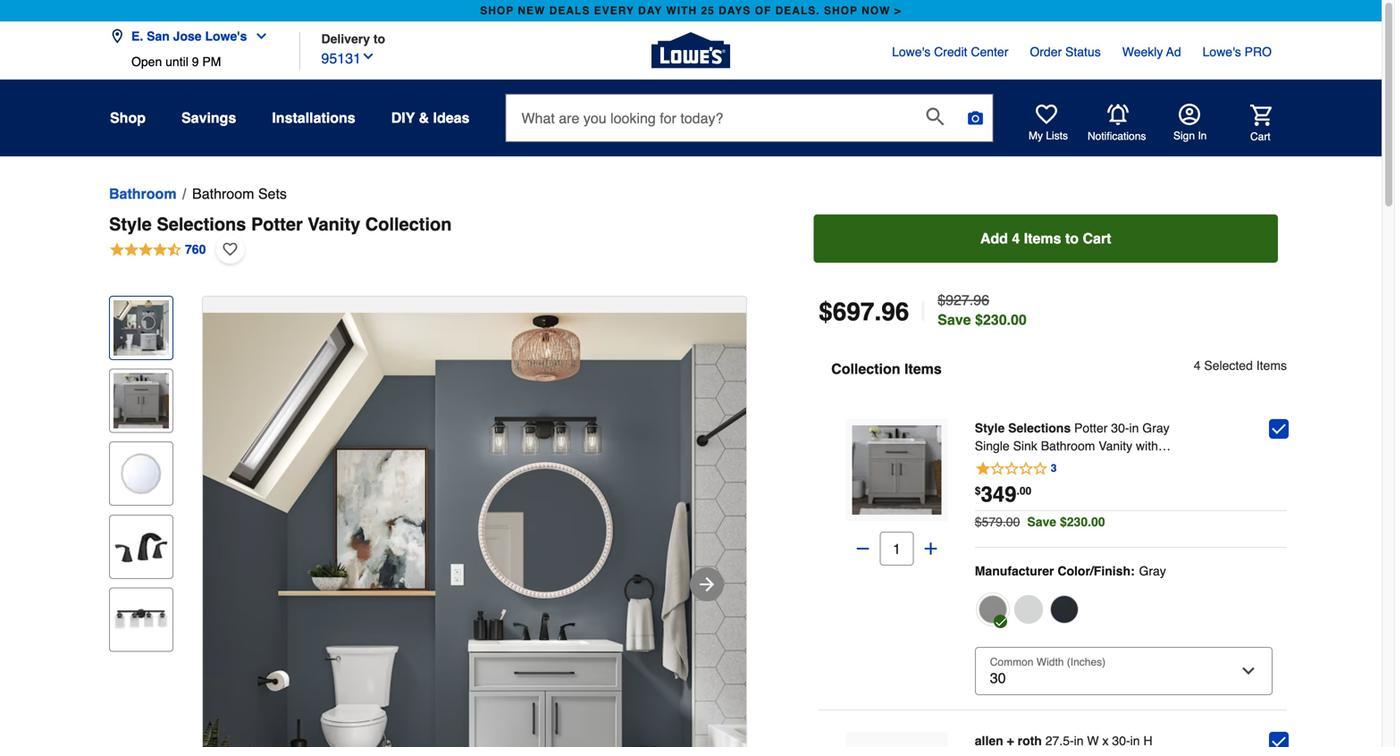 Task type: locate. For each thing, give the bounding box(es) containing it.
style down bathroom link
[[109, 214, 152, 235]]

0 horizontal spatial shop
[[480, 4, 514, 17]]

installations button
[[272, 102, 356, 134]]

1 horizontal spatial shop
[[824, 4, 858, 17]]

0 vertical spatial style
[[109, 214, 152, 235]]

bathroom left sets
[[192, 185, 254, 202]]

manufacturer
[[975, 564, 1054, 578]]

add 4 items to cart button
[[814, 215, 1278, 263]]

bathroom for bathroom sets
[[192, 185, 254, 202]]

0 vertical spatial save
[[938, 312, 971, 328]]

0 horizontal spatial items
[[905, 361, 942, 377]]

chevron down image
[[361, 49, 375, 63]]

shop
[[480, 4, 514, 17], [824, 4, 858, 17]]

gray right :
[[1139, 564, 1166, 578]]

lowe's for lowe's credit center
[[892, 45, 931, 59]]

2 shop from the left
[[824, 4, 858, 17]]

camera image
[[967, 109, 985, 127]]

sign
[[1174, 130, 1195, 142]]

diy & ideas button
[[391, 102, 470, 134]]

0 horizontal spatial lowe's
[[205, 29, 247, 43]]

.
[[875, 298, 882, 326], [1017, 485, 1020, 497]]

items right add
[[1024, 230, 1061, 247]]

save
[[938, 312, 971, 328], [1027, 515, 1057, 529]]

location image
[[110, 29, 124, 43]]

selected
[[1204, 358, 1253, 373]]

1 vertical spatial collection
[[831, 361, 901, 377]]

bathroom for bathroom
[[109, 185, 177, 202]]

potter
[[251, 214, 303, 235], [1074, 421, 1108, 435]]

0 horizontal spatial $230.00
[[975, 312, 1027, 328]]

0 horizontal spatial $
[[819, 298, 833, 326]]

with
[[666, 4, 697, 17]]

lowe's for lowe's pro
[[1203, 45, 1241, 59]]

1 horizontal spatial bathroom
[[192, 185, 254, 202]]

cart button
[[1226, 104, 1272, 144]]

0 horizontal spatial bathroom
[[109, 185, 177, 202]]

lowe's up pm
[[205, 29, 247, 43]]

1 horizontal spatial .
[[1017, 485, 1020, 497]]

:
[[1131, 564, 1135, 578]]

items
[[1024, 230, 1061, 247], [1257, 358, 1287, 373], [905, 361, 942, 377]]

1 vertical spatial style
[[975, 421, 1005, 435]]

0 vertical spatial to
[[374, 32, 385, 46]]

. inside "$ 349 . 00"
[[1017, 485, 1020, 497]]

4 right add
[[1012, 230, 1020, 247]]

1 vertical spatial potter
[[1074, 421, 1108, 435]]

0 vertical spatial gray
[[1143, 421, 1170, 435]]

weekly ad
[[1122, 45, 1181, 59]]

collection
[[365, 214, 452, 235], [831, 361, 901, 377]]

shop new deals every day with 25 days of deals. shop now >
[[480, 4, 902, 17]]

$
[[819, 298, 833, 326], [975, 485, 981, 497]]

0 vertical spatial $
[[819, 298, 833, 326]]

bathroom up 4.5 stars image
[[109, 185, 177, 202]]

marble
[[1061, 457, 1100, 471]]

0 vertical spatial vanity
[[308, 214, 360, 235]]

heart outline image
[[223, 240, 237, 259]]

e. san jose lowe's button
[[110, 18, 276, 55]]

style for style selections potter vanity collection
[[109, 214, 152, 235]]

shop left new
[[480, 4, 514, 17]]

style selections
[[975, 421, 1071, 435]]

with
[[1136, 439, 1158, 453]]

bathroom inside potter 30-in gray single sink bathroom vanity with white cultured marble top
[[1041, 439, 1095, 453]]

0 horizontal spatial style
[[109, 214, 152, 235]]

to right add
[[1065, 230, 1079, 247]]

cart
[[1251, 130, 1271, 143], [1083, 230, 1112, 247]]

4 left selected
[[1194, 358, 1201, 373]]

1 horizontal spatial collection
[[831, 361, 901, 377]]

collection items
[[831, 361, 942, 377]]

4.5 stars image
[[109, 239, 207, 259]]

0 vertical spatial $230.00
[[975, 312, 1027, 328]]

4 selected items
[[1194, 358, 1287, 373]]

potter left '30-'
[[1074, 421, 1108, 435]]

vanity
[[308, 214, 360, 235], [1099, 439, 1133, 453]]

to
[[374, 32, 385, 46], [1065, 230, 1079, 247]]

now
[[862, 4, 891, 17]]

. down 1 star image
[[1017, 485, 1020, 497]]

0 horizontal spatial cart
[[1083, 230, 1112, 247]]

items down "|"
[[905, 361, 942, 377]]

lowe's inside button
[[205, 29, 247, 43]]

style up single
[[975, 421, 1005, 435]]

1 horizontal spatial items
[[1024, 230, 1061, 247]]

lowe's
[[205, 29, 247, 43], [892, 45, 931, 59], [1203, 45, 1241, 59]]

1 horizontal spatial to
[[1065, 230, 1079, 247]]

sink
[[1013, 439, 1038, 453]]

0 horizontal spatial selections
[[157, 214, 246, 235]]

save down $927.96
[[938, 312, 971, 328]]

1 vertical spatial vanity
[[1099, 439, 1133, 453]]

0 vertical spatial .
[[875, 298, 882, 326]]

in
[[1198, 130, 1207, 142]]

1 horizontal spatial save
[[1027, 515, 1057, 529]]

selections for style selections potter vanity collection
[[157, 214, 246, 235]]

notifications
[[1088, 130, 1146, 142]]

style selections bathroom sets  - thumbnail2 image
[[114, 373, 169, 429]]

order status link
[[1030, 43, 1101, 61]]

>
[[895, 4, 902, 17]]

style selections bathroom sets  - thumbnail3 image
[[114, 446, 169, 502]]

white
[[975, 457, 1007, 471]]

None search field
[[505, 94, 994, 159]]

$230.00 up color/finish at the right bottom of page
[[1060, 515, 1105, 529]]

1 horizontal spatial $230.00
[[1060, 515, 1105, 529]]

shop new deals every day with 25 days of deals. shop now > link
[[477, 0, 905, 21]]

blue image
[[1050, 595, 1079, 624]]

save down 00
[[1027, 515, 1057, 529]]

0 vertical spatial collection
[[365, 214, 452, 235]]

1 horizontal spatial vanity
[[1099, 439, 1133, 453]]

1 horizontal spatial selections
[[1008, 421, 1071, 435]]

1 horizontal spatial lowe's
[[892, 45, 931, 59]]

1 vertical spatial save
[[1027, 515, 1057, 529]]

open
[[131, 55, 162, 69]]

style selections bathroom sets  - thumbnail5 image
[[114, 592, 169, 648]]

shop left now
[[824, 4, 858, 17]]

potter down sets
[[251, 214, 303, 235]]

lowe's left pro
[[1203, 45, 1241, 59]]

style for style selections
[[975, 421, 1005, 435]]

$230.00 inside $927.96 save $230.00
[[975, 312, 1027, 328]]

1 vertical spatial $
[[975, 485, 981, 497]]

1 star image
[[975, 460, 1058, 479]]

0 horizontal spatial .
[[875, 298, 882, 326]]

1 vertical spatial .
[[1017, 485, 1020, 497]]

30-
[[1111, 421, 1129, 435]]

$ down white
[[975, 485, 981, 497]]

selections
[[157, 214, 246, 235], [1008, 421, 1071, 435]]

$ 697 . 96
[[819, 298, 909, 326]]

1 horizontal spatial 4
[[1194, 358, 1201, 373]]

25
[[701, 4, 715, 17]]

items inside button
[[1024, 230, 1061, 247]]

1 vertical spatial gray
[[1139, 564, 1166, 578]]

2 horizontal spatial bathroom
[[1041, 439, 1095, 453]]

$230.00 for $579.00 save $230.00
[[1060, 515, 1105, 529]]

760 button
[[109, 235, 207, 264]]

. left "|"
[[875, 298, 882, 326]]

items right selected
[[1257, 358, 1287, 373]]

save inside $927.96 save $230.00
[[938, 312, 971, 328]]

bathroom up marble on the bottom right of the page
[[1041, 439, 1095, 453]]

1 vertical spatial to
[[1065, 230, 1079, 247]]

4 inside button
[[1012, 230, 1020, 247]]

deals
[[549, 4, 590, 17]]

minus image
[[854, 540, 872, 558]]

credit
[[934, 45, 968, 59]]

$230.00
[[975, 312, 1027, 328], [1060, 515, 1105, 529]]

diy
[[391, 110, 415, 126]]

349
[[981, 482, 1017, 507]]

sign in
[[1174, 130, 1207, 142]]

deals.
[[776, 4, 820, 17]]

1 horizontal spatial $
[[975, 485, 981, 497]]

lowe's home improvement notification center image
[[1108, 104, 1129, 125]]

1 vertical spatial selections
[[1008, 421, 1071, 435]]

$ left 96
[[819, 298, 833, 326]]

96
[[882, 298, 909, 326]]

add 4 items to cart
[[980, 230, 1112, 247]]

style
[[109, 214, 152, 235], [975, 421, 1005, 435]]

gray
[[1143, 421, 1170, 435], [1139, 564, 1166, 578]]

0 horizontal spatial potter
[[251, 214, 303, 235]]

0 horizontal spatial 4
[[1012, 230, 1020, 247]]

0 vertical spatial potter
[[251, 214, 303, 235]]

to inside button
[[1065, 230, 1079, 247]]

2 horizontal spatial lowe's
[[1203, 45, 1241, 59]]

gray inside potter 30-in gray single sink bathroom vanity with white cultured marble top
[[1143, 421, 1170, 435]]

lowe's left credit
[[892, 45, 931, 59]]

1 horizontal spatial style
[[975, 421, 1005, 435]]

selections up the 760
[[157, 214, 246, 235]]

760
[[185, 242, 206, 256]]

1 vertical spatial $230.00
[[1060, 515, 1105, 529]]

0 vertical spatial 4
[[1012, 230, 1020, 247]]

2 horizontal spatial items
[[1257, 358, 1287, 373]]

$230.00 down $927.96
[[975, 312, 1027, 328]]

installations
[[272, 110, 356, 126]]

0 vertical spatial cart
[[1251, 130, 1271, 143]]

selections up the sink
[[1008, 421, 1071, 435]]

0 vertical spatial selections
[[157, 214, 246, 235]]

gray up with
[[1143, 421, 1170, 435]]

gray image
[[979, 595, 1007, 624]]

4
[[1012, 230, 1020, 247], [1194, 358, 1201, 373]]

$ inside "$ 349 . 00"
[[975, 485, 981, 497]]

1 horizontal spatial potter
[[1074, 421, 1108, 435]]

0 horizontal spatial save
[[938, 312, 971, 328]]

ideas
[[433, 110, 470, 126]]

1 vertical spatial cart
[[1083, 230, 1112, 247]]

to up chevron down icon
[[374, 32, 385, 46]]

save for $579.00
[[1027, 515, 1057, 529]]

bathroom link
[[109, 183, 177, 205]]

my
[[1029, 130, 1043, 142]]

center
[[971, 45, 1009, 59]]

savings
[[181, 110, 236, 126]]



Task type: describe. For each thing, give the bounding box(es) containing it.
top
[[1103, 457, 1123, 471]]

delivery to
[[321, 32, 385, 46]]

1 shop from the left
[[480, 4, 514, 17]]

0 horizontal spatial vanity
[[308, 214, 360, 235]]

savings button
[[181, 102, 236, 134]]

selections for style selections
[[1008, 421, 1071, 435]]

add
[[980, 230, 1008, 247]]

of
[[755, 4, 772, 17]]

$230.00 for $927.96 save $230.00
[[975, 312, 1027, 328]]

potter inside potter 30-in gray single sink bathroom vanity with white cultured marble top
[[1074, 421, 1108, 435]]

$ 349 . 00
[[975, 482, 1032, 507]]

manufacturer color/finish : gray
[[975, 564, 1166, 578]]

1 horizontal spatial cart
[[1251, 130, 1271, 143]]

delivery
[[321, 32, 370, 46]]

sets
[[258, 185, 287, 202]]

until
[[165, 55, 188, 69]]

lowe's home improvement lists image
[[1036, 104, 1057, 125]]

chevron down image
[[247, 29, 269, 43]]

lowe's pro
[[1203, 45, 1272, 59]]

|
[[920, 296, 927, 327]]

pm
[[202, 55, 221, 69]]

jose
[[173, 29, 202, 43]]

order status
[[1030, 45, 1101, 59]]

weekly ad link
[[1122, 43, 1181, 61]]

search image
[[926, 107, 944, 125]]

diy & ideas
[[391, 110, 470, 126]]

e.
[[131, 29, 143, 43]]

lowe's home improvement account image
[[1179, 104, 1200, 125]]

sign in button
[[1174, 104, 1207, 143]]

shop button
[[110, 102, 146, 134]]

95131 button
[[321, 46, 375, 69]]

style selections bathroom sets  - thumbnail4 image
[[114, 519, 169, 575]]

. for 00
[[1017, 485, 1020, 497]]

00
[[1020, 485, 1032, 497]]

my lists link
[[1029, 104, 1068, 143]]

plus image
[[922, 540, 940, 558]]

gray for potter 30-in gray single sink bathroom vanity with white cultured marble top
[[1143, 421, 1170, 435]]

white image
[[1014, 595, 1043, 624]]

Stepper number input field with increment and decrement buttons number field
[[880, 532, 914, 566]]

every
[[594, 4, 634, 17]]

lists
[[1046, 130, 1068, 142]]

$927.96
[[938, 292, 990, 308]]

single
[[975, 439, 1010, 453]]

in
[[1129, 421, 1139, 435]]

$ for 697
[[819, 298, 833, 326]]

potter 30-in gray single sink bathroom vanity with white cultured marble top
[[975, 421, 1170, 471]]

color/finish
[[1058, 564, 1131, 578]]

shop
[[110, 110, 146, 126]]

9
[[192, 55, 199, 69]]

save for $927.96
[[938, 312, 971, 328]]

bathroom sets link
[[192, 183, 287, 205]]

days
[[719, 4, 751, 17]]

bathroom sets
[[192, 185, 287, 202]]

day
[[638, 4, 663, 17]]

lowe's pro link
[[1203, 43, 1272, 61]]

style selections bathroom sets image
[[203, 313, 747, 747]]

status
[[1066, 45, 1101, 59]]

lowe's credit center
[[892, 45, 1009, 59]]

open until 9 pm
[[131, 55, 221, 69]]

order
[[1030, 45, 1062, 59]]

lowe's credit center link
[[892, 43, 1009, 61]]

Search Query text field
[[506, 95, 912, 141]]

arrow right image
[[696, 574, 718, 595]]

lowe's home improvement logo image
[[652, 11, 730, 90]]

0 horizontal spatial to
[[374, 32, 385, 46]]

95131
[[321, 50, 361, 67]]

style selections potter vanity collection
[[109, 214, 452, 235]]

697
[[833, 298, 875, 326]]

. for 96
[[875, 298, 882, 326]]

items for 4
[[1024, 230, 1061, 247]]

gray for manufacturer color/finish : gray
[[1139, 564, 1166, 578]]

3
[[1051, 462, 1057, 475]]

new
[[518, 4, 546, 17]]

&
[[419, 110, 429, 126]]

vanity inside potter 30-in gray single sink bathroom vanity with white cultured marble top
[[1099, 439, 1133, 453]]

pro
[[1245, 45, 1272, 59]]

e. san jose lowe's
[[131, 29, 247, 43]]

weekly
[[1122, 45, 1163, 59]]

san
[[147, 29, 170, 43]]

my lists
[[1029, 130, 1068, 142]]

$579.00 save $230.00
[[975, 515, 1105, 529]]

ad
[[1166, 45, 1181, 59]]

items for selected
[[1257, 358, 1287, 373]]

cultured
[[1010, 457, 1058, 471]]

1 vertical spatial 4
[[1194, 358, 1201, 373]]

$927.96 save $230.00
[[938, 292, 1027, 328]]

lowe's home improvement cart image
[[1251, 104, 1272, 126]]

quickview image
[[888, 461, 906, 479]]

0 horizontal spatial collection
[[365, 214, 452, 235]]

style selections bathroom sets  - thumbnail image
[[114, 300, 169, 356]]

$ for 349
[[975, 485, 981, 497]]



Task type: vqa. For each thing, say whether or not it's contained in the screenshot.
Cooling
no



